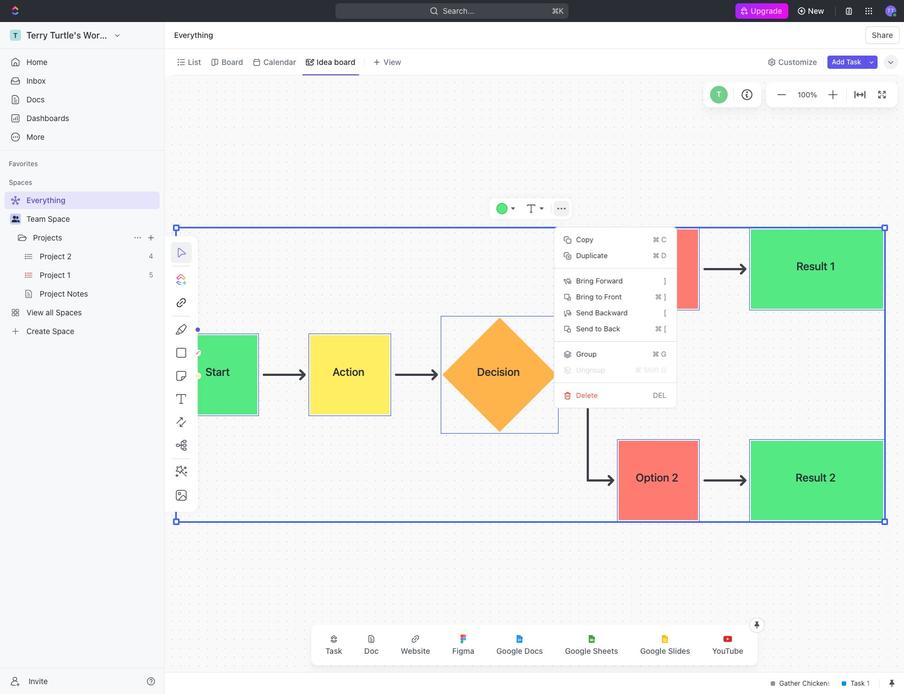 Task type: describe. For each thing, give the bounding box(es) containing it.
doc button
[[355, 629, 388, 663]]

projects link
[[33, 229, 129, 247]]

bring for bring to front
[[576, 293, 594, 301]]

tree inside the sidebar "navigation"
[[4, 192, 160, 341]]

space for team space
[[48, 214, 70, 224]]

website button
[[392, 629, 439, 663]]

notes
[[67, 289, 88, 299]]

share
[[872, 30, 893, 40]]

search...
[[443, 6, 474, 15]]

tt button
[[882, 2, 900, 20]]

customize button
[[764, 54, 821, 70]]

google slides button
[[631, 629, 699, 663]]

youtube button
[[704, 629, 752, 663]]

youtube
[[712, 647, 744, 656]]

g
[[661, 350, 667, 359]]

⌘ for ⌘ [
[[655, 325, 662, 333]]

create
[[26, 327, 50, 336]]

send for send to back
[[576, 325, 593, 333]]

sheets
[[593, 647, 618, 656]]

back
[[604, 325, 620, 333]]

task inside button
[[847, 58, 861, 66]]

tt
[[887, 7, 895, 14]]

to for bring
[[596, 293, 602, 301]]

docs inside button
[[524, 647, 543, 656]]

⌘ c
[[653, 235, 667, 244]]

new
[[808, 6, 824, 15]]

view button
[[369, 54, 405, 70]]

5
[[149, 271, 153, 279]]

4
[[149, 252, 153, 261]]

1 [ from the top
[[664, 309, 667, 317]]

list link
[[186, 54, 201, 70]]

task button
[[317, 629, 351, 663]]

copy
[[576, 235, 594, 244]]

bring for bring forward
[[576, 277, 594, 285]]

project 1 link
[[40, 267, 145, 284]]

idea board link
[[314, 54, 356, 70]]

google for google docs
[[497, 647, 522, 656]]

idea
[[317, 57, 332, 66]]

google sheets
[[565, 647, 618, 656]]

group
[[576, 350, 597, 359]]

figma button
[[444, 629, 483, 663]]

everything inside the sidebar "navigation"
[[26, 196, 65, 205]]

dashboards
[[26, 114, 69, 123]]

project for project notes
[[40, 289, 65, 299]]

view all spaces link
[[4, 304, 158, 322]]

terry turtle's workspace
[[26, 30, 129, 40]]

team
[[26, 214, 46, 224]]

view for view all spaces
[[26, 308, 44, 317]]

project for project 2
[[40, 252, 65, 261]]

idea board
[[317, 57, 356, 66]]

more button
[[4, 128, 160, 146]]

⌘ for ⌘ d
[[653, 251, 659, 260]]

d
[[661, 251, 667, 260]]

google docs button
[[488, 629, 552, 663]]

google sheets button
[[556, 629, 627, 663]]

terry
[[26, 30, 48, 40]]

inbox link
[[4, 72, 160, 90]]

list
[[188, 57, 201, 66]]

team space
[[26, 214, 70, 224]]

view button
[[369, 49, 405, 75]]

dashboards link
[[4, 110, 160, 127]]

⌘ ]
[[655, 293, 667, 301]]

website
[[401, 647, 430, 656]]

1 horizontal spatial t
[[717, 90, 721, 99]]

invite
[[29, 677, 48, 686]]

⌘ for ⌘ g
[[653, 350, 659, 359]]

0 vertical spatial everything link
[[171, 29, 216, 42]]

all
[[46, 308, 54, 317]]

front
[[604, 293, 622, 301]]

customize
[[779, 57, 817, 66]]

view all spaces
[[26, 308, 82, 317]]

create space
[[26, 327, 74, 336]]

send for send backward
[[576, 309, 593, 317]]

sidebar navigation
[[0, 22, 167, 695]]



Task type: locate. For each thing, give the bounding box(es) containing it.
⌘ left d
[[653, 251, 659, 260]]

2 vertical spatial project
[[40, 289, 65, 299]]

everything
[[174, 30, 213, 40], [26, 196, 65, 205]]

projects
[[33, 233, 62, 242]]

add
[[832, 58, 845, 66]]

board
[[222, 57, 243, 66]]

3 google from the left
[[640, 647, 666, 656]]

1 vertical spatial view
[[26, 308, 44, 317]]

0 vertical spatial task
[[847, 58, 861, 66]]

send to back
[[576, 325, 620, 333]]

1 horizontal spatial spaces
[[56, 308, 82, 317]]

view inside button
[[384, 57, 401, 66]]

0 vertical spatial project
[[40, 252, 65, 261]]

1 vertical spatial task
[[326, 647, 342, 656]]

1 vertical spatial everything link
[[4, 192, 158, 209]]

inbox
[[26, 76, 46, 85]]

project up view all spaces
[[40, 289, 65, 299]]

upgrade link
[[736, 3, 788, 19]]

⌘ d
[[653, 251, 667, 260]]

create space link
[[4, 323, 158, 341]]

0 vertical spatial [
[[664, 309, 667, 317]]

0 horizontal spatial t
[[13, 31, 18, 39]]

forward
[[596, 277, 623, 285]]

1 vertical spatial [
[[664, 325, 667, 333]]

to
[[596, 293, 602, 301], [595, 325, 602, 333]]

task
[[847, 58, 861, 66], [326, 647, 342, 656]]

t inside "navigation"
[[13, 31, 18, 39]]

view for view
[[384, 57, 401, 66]]

1 horizontal spatial task
[[847, 58, 861, 66]]

project left 1
[[40, 271, 65, 280]]

del
[[653, 391, 667, 400]]

1 ] from the top
[[664, 277, 667, 285]]

everything link up "list" at the top of page
[[171, 29, 216, 42]]

]
[[664, 277, 667, 285], [664, 293, 667, 301]]

0 vertical spatial view
[[384, 57, 401, 66]]

[ up ⌘ [
[[664, 309, 667, 317]]

1 vertical spatial everything
[[26, 196, 65, 205]]

task inside button
[[326, 647, 342, 656]]

backward
[[595, 309, 628, 317]]

send down the send backward
[[576, 325, 593, 333]]

doc
[[364, 647, 379, 656]]

project 1
[[40, 271, 70, 280]]

google docs
[[497, 647, 543, 656]]

add task button
[[828, 55, 866, 69]]

space
[[48, 214, 70, 224], [52, 327, 74, 336]]

project for project 1
[[40, 271, 65, 280]]

0 vertical spatial ]
[[664, 277, 667, 285]]

to for send
[[595, 325, 602, 333]]

bring to front
[[576, 293, 622, 301]]

home link
[[4, 53, 160, 71]]

0 vertical spatial docs
[[26, 95, 45, 104]]

[ up g
[[664, 325, 667, 333]]

google for google slides
[[640, 647, 666, 656]]

2 google from the left
[[565, 647, 591, 656]]

delete
[[576, 391, 598, 400]]

figma
[[452, 647, 474, 656]]

space down view all spaces
[[52, 327, 74, 336]]

1 horizontal spatial everything
[[174, 30, 213, 40]]

everything up "list" at the top of page
[[174, 30, 213, 40]]

2 horizontal spatial google
[[640, 647, 666, 656]]

google for google sheets
[[565, 647, 591, 656]]

view right board
[[384, 57, 401, 66]]

slides
[[668, 647, 690, 656]]

project 2
[[40, 252, 72, 261]]

] up ⌘ [
[[664, 293, 667, 301]]

everything link up team space link
[[4, 192, 158, 209]]

0 vertical spatial spaces
[[9, 179, 32, 187]]

home
[[26, 57, 48, 67]]

space for create space
[[52, 327, 74, 336]]

google inside button
[[497, 647, 522, 656]]

workspace
[[83, 30, 129, 40]]

1 vertical spatial ]
[[664, 293, 667, 301]]

turtle's
[[50, 30, 81, 40]]

0 horizontal spatial docs
[[26, 95, 45, 104]]

project notes
[[40, 289, 88, 299]]

⌘ for ⌘ c
[[653, 235, 660, 244]]

⌘
[[653, 235, 660, 244], [653, 251, 659, 260], [655, 293, 662, 301], [655, 325, 662, 333], [653, 350, 659, 359]]

1 google from the left
[[497, 647, 522, 656]]

2 bring from the top
[[576, 293, 594, 301]]

tree
[[4, 192, 160, 341]]

0 horizontal spatial everything link
[[4, 192, 158, 209]]

1 vertical spatial docs
[[524, 647, 543, 656]]

to left front at the right top of page
[[596, 293, 602, 301]]

2 [ from the top
[[664, 325, 667, 333]]

0 vertical spatial bring
[[576, 277, 594, 285]]

0 horizontal spatial everything
[[26, 196, 65, 205]]

0 horizontal spatial spaces
[[9, 179, 32, 187]]

board
[[334, 57, 356, 66]]

100%
[[798, 90, 817, 99]]

0 vertical spatial everything
[[174, 30, 213, 40]]

0 horizontal spatial task
[[326, 647, 342, 656]]

0 vertical spatial t
[[13, 31, 18, 39]]

1 horizontal spatial view
[[384, 57, 401, 66]]

more
[[26, 132, 45, 142]]

⌘ up ⌘ g
[[655, 325, 662, 333]]

1 vertical spatial send
[[576, 325, 593, 333]]

google right figma
[[497, 647, 522, 656]]

1 bring from the top
[[576, 277, 594, 285]]

1
[[67, 271, 70, 280]]

user group image
[[11, 216, 20, 223]]

spaces down favorites button
[[9, 179, 32, 187]]

⌘ left c
[[653, 235, 660, 244]]

⌘ for ⌘ ]
[[655, 293, 662, 301]]

add task
[[832, 58, 861, 66]]

task left "doc"
[[326, 647, 342, 656]]

2 send from the top
[[576, 325, 593, 333]]

duplicate
[[576, 251, 608, 260]]

docs
[[26, 95, 45, 104], [524, 647, 543, 656]]

100% button
[[796, 88, 819, 101]]

board link
[[219, 54, 243, 70]]

google left the sheets
[[565, 647, 591, 656]]

project notes link
[[40, 285, 158, 303]]

space up projects in the left top of the page
[[48, 214, 70, 224]]

view inside tree
[[26, 308, 44, 317]]

bring down bring forward
[[576, 293, 594, 301]]

1 vertical spatial project
[[40, 271, 65, 280]]

1 vertical spatial bring
[[576, 293, 594, 301]]

0 vertical spatial to
[[596, 293, 602, 301]]

to left back
[[595, 325, 602, 333]]

docs inside the sidebar "navigation"
[[26, 95, 45, 104]]

everything up team space
[[26, 196, 65, 205]]

share button
[[866, 26, 900, 44]]

1 send from the top
[[576, 309, 593, 317]]

project 2 link
[[40, 248, 145, 266]]

calendar link
[[261, 54, 296, 70]]

0 horizontal spatial google
[[497, 647, 522, 656]]

1 vertical spatial t
[[717, 90, 721, 99]]

terry turtle's workspace, , element
[[10, 30, 21, 41]]

⌘ g
[[653, 350, 667, 359]]

1 vertical spatial to
[[595, 325, 602, 333]]

docs link
[[4, 91, 160, 109]]

1 horizontal spatial everything link
[[171, 29, 216, 42]]

favorites
[[9, 160, 38, 168]]

⌘k
[[552, 6, 564, 15]]

bring up bring to front
[[576, 277, 594, 285]]

2 ] from the top
[[664, 293, 667, 301]]

tree containing everything
[[4, 192, 160, 341]]

view
[[384, 57, 401, 66], [26, 308, 44, 317]]

project
[[40, 252, 65, 261], [40, 271, 65, 280], [40, 289, 65, 299]]

google
[[497, 647, 522, 656], [565, 647, 591, 656], [640, 647, 666, 656]]

⌘ [
[[655, 325, 667, 333]]

3 project from the top
[[40, 289, 65, 299]]

0 horizontal spatial view
[[26, 308, 44, 317]]

project left 2
[[40, 252, 65, 261]]

upgrade
[[751, 6, 783, 15]]

] up ⌘ ]
[[664, 277, 667, 285]]

c
[[662, 235, 667, 244]]

1 project from the top
[[40, 252, 65, 261]]

google left slides
[[640, 647, 666, 656]]

task right add
[[847, 58, 861, 66]]

1 vertical spatial space
[[52, 327, 74, 336]]

2 project from the top
[[40, 271, 65, 280]]

google slides
[[640, 647, 690, 656]]

⌘ up ⌘ [
[[655, 293, 662, 301]]

1 horizontal spatial docs
[[524, 647, 543, 656]]

new button
[[793, 2, 831, 20]]

view left all
[[26, 308, 44, 317]]

send backward
[[576, 309, 628, 317]]

1 vertical spatial spaces
[[56, 308, 82, 317]]

1 horizontal spatial google
[[565, 647, 591, 656]]

bring forward
[[576, 277, 623, 285]]

2
[[67, 252, 72, 261]]

team space link
[[26, 210, 158, 228]]

bring
[[576, 277, 594, 285], [576, 293, 594, 301]]

send up send to back
[[576, 309, 593, 317]]

send
[[576, 309, 593, 317], [576, 325, 593, 333]]

calendar
[[263, 57, 296, 66]]

⌘ left g
[[653, 350, 659, 359]]

0 vertical spatial space
[[48, 214, 70, 224]]

spaces right all
[[56, 308, 82, 317]]

everything link
[[171, 29, 216, 42], [4, 192, 158, 209]]

0 vertical spatial send
[[576, 309, 593, 317]]



Task type: vqa. For each thing, say whether or not it's contained in the screenshot.
the top List template icon
no



